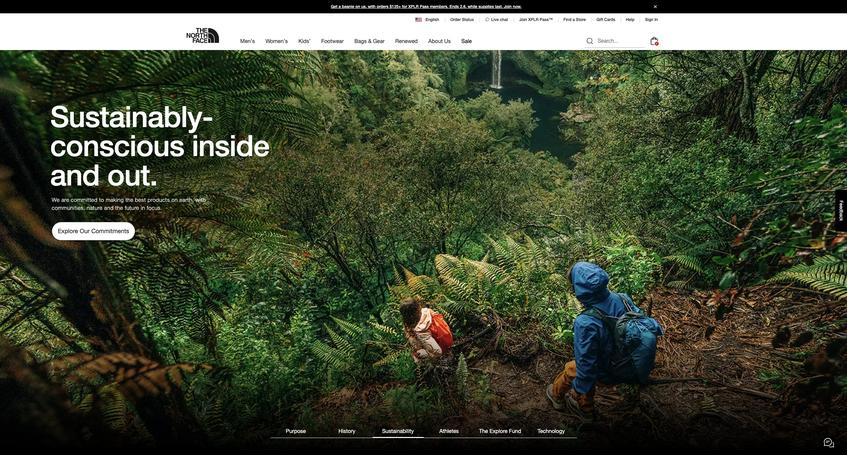 Task type: locate. For each thing, give the bounding box(es) containing it.
join down 'now.'
[[520, 17, 528, 22]]

Search search field
[[585, 34, 645, 48]]

explore left our
[[58, 228, 78, 235]]

2 vertical spatial a
[[840, 214, 845, 217]]

gift cards
[[597, 17, 616, 22]]

a
[[339, 4, 341, 9], [573, 17, 575, 22], [840, 214, 845, 217]]

xplr left the pass™
[[529, 17, 539, 22]]

find a store link
[[564, 17, 586, 22]]

get a beanie on us, with orders $125+ for xplr pass members. ends 2.6, while supplies last. join now. link
[[0, 0, 848, 13]]

1 e from the top
[[840, 204, 845, 206]]

1 vertical spatial a
[[573, 17, 575, 22]]

1 vertical spatial explore
[[490, 428, 508, 435]]

2.6,
[[460, 4, 467, 9]]

about us link
[[429, 32, 451, 50]]

0 vertical spatial a
[[339, 4, 341, 9]]

help link
[[627, 17, 635, 22]]

2 horizontal spatial a
[[840, 214, 845, 217]]

renewed
[[396, 38, 418, 44]]

live chat button
[[485, 17, 509, 23]]

members.
[[430, 4, 449, 9]]

kids'
[[299, 38, 311, 44]]

explore right the
[[490, 428, 508, 435]]

1 horizontal spatial a
[[573, 17, 575, 22]]

beanie
[[342, 4, 355, 9]]

sale
[[462, 38, 472, 44]]

store
[[577, 17, 586, 22]]

pass™
[[540, 17, 553, 22]]

a inside button
[[840, 214, 845, 217]]

a up "k"
[[840, 214, 845, 217]]

order
[[451, 17, 461, 22]]

with
[[368, 4, 376, 9]]

$125+
[[390, 4, 401, 9]]

english link
[[416, 17, 440, 23]]

women's
[[266, 38, 288, 44]]

explore our commitments
[[58, 228, 129, 235]]

about
[[429, 38, 443, 44]]

0 vertical spatial explore
[[58, 228, 78, 235]]

join
[[504, 4, 512, 9], [520, 17, 528, 22]]

live
[[492, 17, 499, 22]]

b
[[840, 211, 845, 214]]

history button
[[322, 427, 373, 439]]

0 vertical spatial xplr
[[409, 4, 419, 9]]

footwear link
[[322, 32, 344, 50]]

1 horizontal spatial explore
[[490, 428, 508, 435]]

close image
[[652, 5, 660, 8]]

a for store
[[573, 17, 575, 22]]

athletes button
[[424, 427, 475, 439]]

1 vertical spatial join
[[520, 17, 528, 22]]

cards
[[605, 17, 616, 22]]

e up d
[[840, 204, 845, 206]]

gift cards link
[[597, 17, 616, 22]]

bags & gear link
[[355, 32, 385, 50]]

kids' link
[[299, 32, 311, 50]]

0 horizontal spatial xplr
[[409, 4, 419, 9]]

last.
[[496, 4, 503, 9]]

gift
[[597, 17, 604, 22]]

a right get
[[339, 4, 341, 9]]

f e e d b a c k button
[[836, 190, 848, 232]]

1
[[657, 42, 658, 45]]

0 horizontal spatial join
[[504, 4, 512, 9]]

1 horizontal spatial xplr
[[529, 17, 539, 22]]

1 vertical spatial xplr
[[529, 17, 539, 22]]

0 vertical spatial join
[[504, 4, 512, 9]]

the
[[480, 428, 489, 435]]

a right find
[[573, 17, 575, 22]]

xplr
[[409, 4, 419, 9], [529, 17, 539, 22]]

sign in
[[646, 17, 659, 22]]

sign
[[646, 17, 654, 22]]

renewed link
[[396, 32, 418, 50]]

the explore fund button
[[475, 427, 526, 439]]

pass
[[420, 4, 429, 9]]

c
[[840, 217, 845, 219]]

join right the last.
[[504, 4, 512, 9]]

e
[[840, 204, 845, 206], [840, 206, 845, 209]]

xplr right the "for"
[[409, 4, 419, 9]]

f e e d b a c k
[[840, 201, 845, 221]]

get
[[331, 4, 338, 9]]

sign in button
[[646, 17, 659, 22]]

explore
[[58, 228, 78, 235], [490, 428, 508, 435]]

a for beanie
[[339, 4, 341, 9]]

purpose
[[286, 428, 306, 435]]

0 horizontal spatial a
[[339, 4, 341, 9]]

sustainability button
[[373, 427, 424, 439]]

bags
[[355, 38, 367, 44]]

orders
[[377, 4, 389, 9]]

explore inside button
[[490, 428, 508, 435]]

order status
[[451, 17, 474, 22]]

athletes
[[440, 428, 459, 435]]

e up 'b'
[[840, 206, 845, 209]]



Task type: vqa. For each thing, say whether or not it's contained in the screenshot.
FULL
no



Task type: describe. For each thing, give the bounding box(es) containing it.
english
[[426, 17, 439, 22]]

the north face home page image
[[187, 28, 219, 43]]

2 e from the top
[[840, 206, 845, 209]]

k
[[840, 219, 845, 221]]

the explore fund
[[480, 428, 522, 435]]

bags & gear
[[355, 38, 385, 44]]

search all image
[[586, 37, 594, 45]]

sustainability
[[383, 428, 414, 435]]

in
[[655, 17, 659, 22]]

f
[[840, 201, 845, 204]]

gear
[[373, 38, 385, 44]]

find a store
[[564, 17, 586, 22]]

men's
[[240, 38, 255, 44]]

1 horizontal spatial join
[[520, 17, 528, 22]]

technology button
[[526, 427, 577, 439]]

&
[[369, 38, 372, 44]]

history
[[339, 428, 356, 435]]

ends
[[450, 4, 459, 9]]

supplies
[[479, 4, 495, 9]]

1 link
[[650, 36, 660, 46]]

commitments
[[91, 228, 129, 235]]

order status link
[[451, 17, 474, 22]]

on
[[356, 4, 360, 9]]

our
[[80, 228, 90, 235]]

live chat
[[492, 17, 508, 22]]

find
[[564, 17, 572, 22]]

help
[[627, 17, 635, 22]]

purpose button
[[271, 427, 322, 439]]

men's link
[[240, 32, 255, 50]]

women's link
[[266, 32, 288, 50]]

while
[[468, 4, 478, 9]]

join xplr pass™
[[520, 17, 553, 22]]

technology
[[538, 428, 565, 435]]

get a beanie on us, with orders $125+ for xplr pass members. ends 2.6, while supplies last. join now.
[[331, 4, 522, 9]]

status
[[462, 17, 474, 22]]

for
[[403, 4, 408, 9]]

chat
[[500, 17, 508, 22]]

sale link
[[462, 32, 472, 50]]

explore our commitments link
[[52, 222, 135, 241]]

us,
[[362, 4, 367, 9]]

about us
[[429, 38, 451, 44]]

now.
[[513, 4, 522, 9]]

d
[[840, 209, 845, 211]]

fund
[[510, 428, 522, 435]]

0 horizontal spatial explore
[[58, 228, 78, 235]]

us
[[445, 38, 451, 44]]

footwear
[[322, 38, 344, 44]]

join xplr pass™ link
[[520, 17, 553, 22]]



